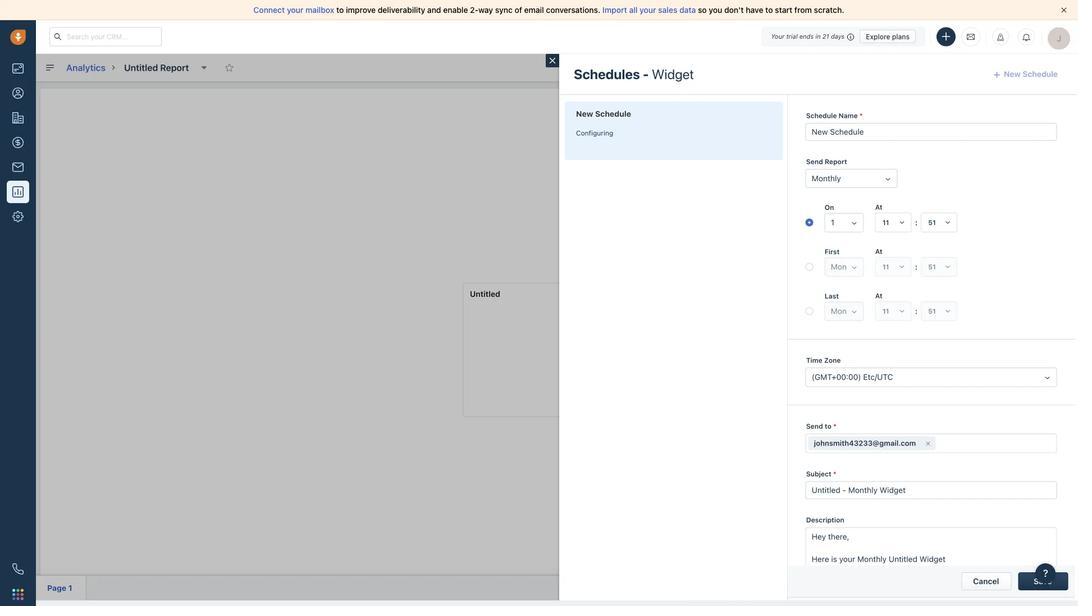 Task type: locate. For each thing, give the bounding box(es) containing it.
1 horizontal spatial to
[[766, 5, 773, 15]]

mailbox
[[306, 5, 334, 15]]

your
[[287, 5, 304, 15], [640, 5, 657, 15]]

0 horizontal spatial your
[[287, 5, 304, 15]]

0 horizontal spatial to
[[337, 5, 344, 15]]

way
[[479, 5, 493, 15]]

explore plans
[[866, 33, 910, 40]]

Search your CRM... text field
[[49, 27, 162, 46]]

all
[[630, 5, 638, 15]]

1 horizontal spatial your
[[640, 5, 657, 15]]

to right mailbox
[[337, 5, 344, 15]]

to left start
[[766, 5, 773, 15]]

scratch.
[[814, 5, 845, 15]]

from
[[795, 5, 812, 15]]

days
[[831, 33, 845, 40]]

2-
[[470, 5, 479, 15]]

deliverability
[[378, 5, 425, 15]]

sales
[[659, 5, 678, 15]]

your left mailbox
[[287, 5, 304, 15]]

connect
[[254, 5, 285, 15]]

connect your mailbox link
[[254, 5, 337, 15]]

and
[[428, 5, 441, 15]]

don't
[[725, 5, 744, 15]]

freshworks switcher image
[[12, 590, 24, 601]]

your
[[771, 33, 785, 40]]

2 to from the left
[[766, 5, 773, 15]]

email
[[525, 5, 544, 15]]

to
[[337, 5, 344, 15], [766, 5, 773, 15]]

explore
[[866, 33, 891, 40]]

connect your mailbox to improve deliverability and enable 2-way sync of email conversations. import all your sales data so you don't have to start from scratch.
[[254, 5, 845, 15]]

import all your sales data link
[[603, 5, 698, 15]]

trial
[[787, 33, 798, 40]]

have
[[746, 5, 764, 15]]

your right all
[[640, 5, 657, 15]]

you
[[709, 5, 723, 15]]

start
[[775, 5, 793, 15]]



Task type: vqa. For each thing, say whether or not it's contained in the screenshot.
Explore
yes



Task type: describe. For each thing, give the bounding box(es) containing it.
1 your from the left
[[287, 5, 304, 15]]

in
[[816, 33, 821, 40]]

1 to from the left
[[337, 5, 344, 15]]

data
[[680, 5, 696, 15]]

enable
[[443, 5, 468, 15]]

ends
[[800, 33, 814, 40]]

conversations.
[[546, 5, 601, 15]]

import
[[603, 5, 627, 15]]

so
[[698, 5, 707, 15]]

of
[[515, 5, 522, 15]]

phone image
[[12, 564, 24, 575]]

explore plans link
[[860, 30, 916, 43]]

plans
[[893, 33, 910, 40]]

what's new image
[[997, 33, 1005, 41]]

improve
[[346, 5, 376, 15]]

send email image
[[967, 32, 975, 41]]

2 your from the left
[[640, 5, 657, 15]]

phone element
[[7, 558, 29, 581]]

21
[[823, 33, 830, 40]]

your trial ends in 21 days
[[771, 33, 845, 40]]

sync
[[495, 5, 513, 15]]

close image
[[1062, 7, 1068, 13]]



